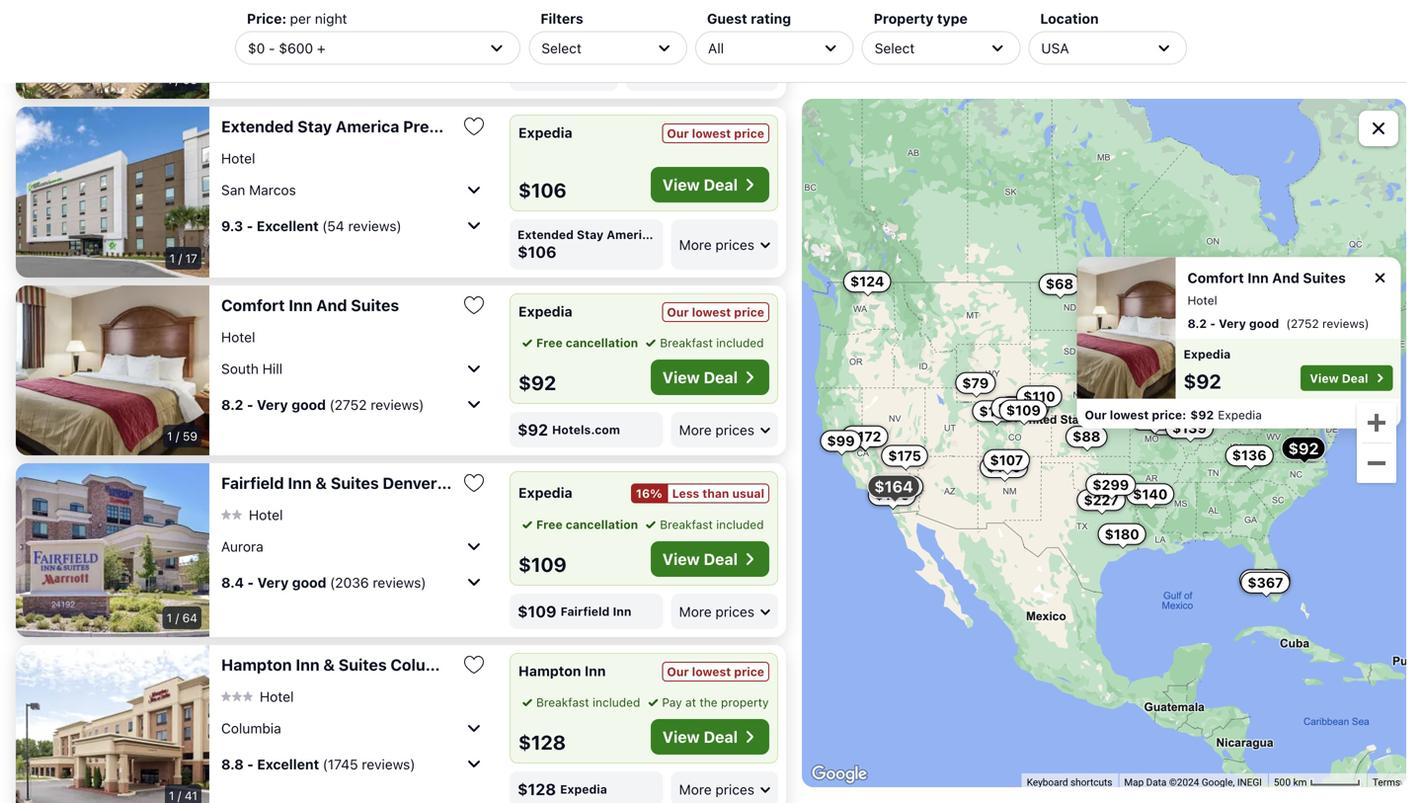 Task type: describe. For each thing, give the bounding box(es) containing it.
$175
[[888, 448, 922, 464]]

breakfast included button for $109
[[642, 516, 764, 533]]

parker
[[496, 474, 546, 492]]

reviews) right (54
[[348, 218, 402, 234]]

extended stay america premier suites - san diego - san marcos, (san marcos, usa) image
[[16, 107, 209, 278]]

reviews) inside the comfort inn and suites hotel 8.2 - very good (2752 reviews)
[[1323, 316, 1370, 330]]

lowest for hampton inn & suites columbia
[[692, 665, 731, 679]]

fairfield inn & suites denver aurora parker
[[221, 474, 546, 492]]

0 vertical spatial excellent
[[257, 26, 319, 43]]

$136 for leftmost $136 button
[[987, 459, 1021, 475]]

cancellation for $109
[[566, 518, 638, 531]]

- for $0 - $600 +
[[269, 40, 275, 56]]

/ left 68
[[176, 73, 179, 86]]

8.2 - very good (2752 reviews)
[[221, 396, 424, 413]]

price for $92
[[734, 305, 765, 319]]

17
[[185, 251, 198, 265]]

cancellation for $92
[[566, 336, 638, 350]]

1 / 41
[[169, 789, 198, 803]]

very for $92
[[257, 396, 288, 413]]

comfort inn and suites button
[[221, 295, 454, 315]]

free cancellation for $109
[[536, 518, 638, 531]]

$68 button
[[1039, 273, 1081, 295]]

per
[[290, 10, 311, 27]]

extended for extended stay america premier suites - san diego - san marcos
[[221, 117, 294, 136]]

$600 button
[[1240, 569, 1291, 591]]

breakfast included for $92
[[660, 336, 764, 350]]

fairfield inn & suites denver aurora parker, (aurora, usa) image
[[16, 463, 209, 637]]

the
[[700, 695, 718, 709]]

keyboard
[[1027, 776, 1068, 788]]

hotel button for $92
[[221, 328, 255, 346]]

2 vertical spatial $128
[[518, 780, 556, 799]]

deal for $128
[[704, 728, 738, 746]]

hotels.com $600
[[518, 45, 586, 79]]

prices for $109
[[716, 603, 755, 620]]

+
[[317, 40, 326, 56]]

more prices for $92
[[679, 422, 755, 438]]

- inside the comfort inn and suites hotel 8.2 - very good (2752 reviews)
[[1210, 316, 1216, 330]]

2 horizontal spatial san
[[622, 117, 651, 136]]

$105
[[1327, 327, 1361, 344]]

1 left 68
[[167, 73, 172, 86]]

excellent for hampton
[[257, 756, 319, 772]]

9.3 - excellent (54 reviews)
[[221, 218, 402, 234]]

aurora inside button
[[441, 474, 493, 492]]

inn for hampton inn & suites columbia
[[296, 655, 320, 674]]

view deal for $109
[[663, 550, 738, 569]]

america for premier
[[336, 117, 399, 136]]

comfort for comfort inn and suites
[[221, 296, 285, 315]]

$100 button
[[1114, 325, 1163, 347]]

(54
[[322, 218, 345, 234]]

1 vertical spatial $128
[[519, 731, 566, 754]]

$459
[[1006, 399, 1043, 415]]

$172 button
[[842, 426, 889, 447]]

0 horizontal spatial $136 button
[[980, 456, 1028, 478]]

0 vertical spatial $600
[[279, 40, 313, 56]]

diego
[[563, 117, 607, 136]]

9.3
[[221, 218, 243, 234]]

pay at the property button
[[644, 693, 769, 711]]

$92 button
[[1282, 436, 1326, 460]]

aurora button
[[221, 530, 486, 562]]

inegi
[[1238, 776, 1262, 788]]

$139 button
[[1166, 417, 1214, 439]]

night
[[315, 10, 347, 27]]

©2024
[[1169, 776, 1200, 788]]

9.4 - excellent (2447 reviews)
[[221, 26, 418, 43]]

deal for $92
[[704, 368, 738, 387]]

our lowest price for $128
[[667, 665, 765, 679]]

suites for $128
[[339, 655, 387, 674]]

columbia inside button
[[391, 655, 463, 674]]

clicktrip
[[680, 63, 727, 77]]

breakfast included for $109
[[660, 518, 764, 531]]

suites inside extended stay america premier suites - san diego - san marcos button
[[467, 117, 516, 136]]

$299 button
[[1086, 474, 1136, 496]]

km
[[1294, 776, 1307, 788]]

$99 button
[[820, 430, 862, 452]]

- for 9.4 - excellent (2447 reviews)
[[247, 26, 254, 43]]

suites for $92
[[351, 296, 399, 315]]

$197 button
[[877, 476, 924, 497]]

reviews) right (2447
[[365, 26, 418, 43]]

$227 button
[[1077, 489, 1126, 511]]

1 for $92
[[167, 429, 172, 443]]

500 km button
[[1268, 774, 1367, 789]]

$140
[[1133, 486, 1168, 502]]

fairfield for fairfield inn & suites denver aurora parker
[[221, 474, 284, 492]]

$178 button
[[972, 400, 1020, 422]]

extended for extended stay america $106
[[518, 228, 574, 242]]

$106 button
[[868, 484, 917, 506]]

fairfield for fairfield inn
[[561, 605, 610, 618]]

8.2 inside the comfort inn and suites hotel 8.2 - very good (2752 reviews)
[[1188, 316, 1207, 330]]

$459 button
[[999, 396, 1049, 418]]

keyboard shortcuts button
[[1027, 775, 1113, 789]]

shortcuts
[[1071, 776, 1113, 788]]

price: for $92
[[1152, 408, 1187, 422]]

breakfast for $92
[[660, 336, 713, 350]]

select for property type
[[875, 40, 915, 56]]

view deal for $106
[[663, 175, 738, 194]]

premier
[[403, 117, 464, 136]]

1 / 59
[[167, 429, 198, 443]]

price:
[[247, 10, 287, 27]]

and for comfort inn and suites hotel 8.2 - very good (2752 reviews)
[[1272, 269, 1300, 286]]

$139
[[1173, 420, 1207, 436]]

map region
[[802, 99, 1407, 787]]

included for $109
[[716, 518, 764, 531]]

$190
[[998, 399, 1033, 416]]

1 more prices from the top
[[679, 236, 755, 253]]

$109 inside $109 $128
[[1006, 402, 1041, 418]]

price: for $588
[[701, 45, 736, 59]]

south
[[221, 360, 259, 377]]

south hill button
[[221, 353, 486, 384]]

our lowest price: $92 expedia
[[1085, 408, 1262, 422]]

than
[[703, 487, 729, 500]]

1 / 17
[[170, 251, 198, 265]]

16%
[[636, 487, 663, 500]]

deal for $106
[[704, 175, 738, 194]]

extended stay america premier suites - san diego - san marcos
[[221, 117, 711, 136]]

more prices button for $92
[[671, 412, 778, 448]]

less
[[672, 487, 700, 500]]

$227
[[1084, 492, 1119, 508]]

$175 button
[[881, 445, 928, 467]]

map data ©2024 google, inegi
[[1125, 776, 1262, 788]]

close image
[[1372, 269, 1389, 287]]

property
[[874, 10, 934, 27]]

hampton for hampton inn & suites columbia
[[221, 655, 292, 674]]

$367
[[1248, 574, 1284, 591]]

our for comfort inn and suites
[[667, 305, 689, 319]]

comfort inn and suites hotel 8.2 - very good (2752 reviews)
[[1188, 269, 1370, 330]]

our lowest price for $92
[[667, 305, 765, 319]]

comfort inn and suites, (south hill, usa) image
[[16, 285, 209, 455]]

hotels.com for hotels.com
[[552, 423, 620, 437]]

suites for $109
[[331, 474, 379, 492]]

google,
[[1202, 776, 1235, 788]]

type
[[937, 10, 968, 27]]

comfort for comfort inn and suites hotel 8.2 - very good (2752 reviews)
[[1188, 269, 1244, 286]]

and for comfort inn and suites
[[316, 296, 347, 315]]

south hill
[[221, 360, 283, 377]]

- for 8.4 - very good (2036 reviews)
[[247, 574, 254, 591]]

inn for hampton inn
[[585, 663, 606, 679]]

$100
[[1121, 328, 1156, 344]]

lowest inside our lowest price: $588 clicktrip
[[659, 45, 698, 59]]

hampton inn & suites columbia
[[221, 655, 463, 674]]

guest
[[707, 10, 748, 27]]

hotel button for $128
[[221, 688, 294, 705]]

16% less than usual
[[636, 487, 765, 500]]

/ left 17
[[178, 251, 182, 265]]

$121 button
[[841, 426, 887, 448]]

at
[[686, 695, 696, 709]]

hampton inn & suites columbia, (columbia, usa) image
[[16, 645, 209, 803]]

- right 'diego'
[[611, 117, 618, 136]]

$109 button
[[1000, 400, 1048, 421]]

$128 inside $109 $128
[[1137, 411, 1171, 428]]

2 vertical spatial $109
[[518, 602, 557, 621]]

free for $92
[[536, 336, 563, 350]]

1 horizontal spatial $136 button
[[1226, 445, 1274, 467]]

view for $128
[[663, 728, 700, 746]]

1 our lowest price from the top
[[667, 126, 765, 140]]

terms
[[1373, 776, 1401, 788]]

price: per night
[[247, 10, 347, 27]]

keyboard shortcuts
[[1027, 776, 1113, 788]]

1 horizontal spatial san
[[530, 117, 559, 136]]

extended stay america $106
[[518, 228, 656, 261]]

free for $109
[[536, 518, 563, 531]]

view for $109
[[663, 550, 700, 569]]

data
[[1147, 776, 1167, 788]]

8.8
[[221, 756, 244, 772]]

free cancellation button for $109
[[519, 516, 638, 533]]

59
[[183, 429, 198, 443]]

very inside the comfort inn and suites hotel 8.2 - very good (2752 reviews)
[[1219, 316, 1246, 330]]

$125 button
[[1129, 337, 1177, 359]]

our for extended stay america premier suites - san diego - san marcos
[[667, 126, 689, 140]]

view deal button for $92
[[651, 360, 770, 395]]

500
[[1274, 776, 1291, 788]]

hampton inn
[[519, 663, 606, 679]]

view deal for $92
[[663, 368, 738, 387]]



Task type: locate. For each thing, give the bounding box(es) containing it.
$118
[[1276, 391, 1309, 407]]

very down hill
[[257, 396, 288, 413]]

very right 8.4
[[257, 574, 289, 591]]

very for $109
[[257, 574, 289, 591]]

0 horizontal spatial price:
[[701, 45, 736, 59]]

0 horizontal spatial $136
[[987, 459, 1021, 475]]

- right 9.4
[[247, 26, 254, 43]]

1 for $128
[[169, 789, 174, 803]]

1 horizontal spatial $136
[[1233, 447, 1267, 464]]

3 more prices from the top
[[679, 603, 755, 620]]

view deal for $128
[[663, 728, 738, 746]]

$106
[[519, 178, 567, 202], [518, 243, 557, 261], [875, 487, 910, 503]]

and
[[1272, 269, 1300, 286], [316, 296, 347, 315]]

1 horizontal spatial america
[[607, 228, 656, 242]]

free cancellation for $92
[[536, 336, 638, 350]]

0 horizontal spatial stay
[[298, 117, 332, 136]]

0 vertical spatial (2752
[[1287, 316, 1319, 330]]

free cancellation button down extended stay america $106
[[519, 334, 638, 352]]

$136 button down "$178" button
[[980, 456, 1028, 478]]

san right 'diego'
[[622, 117, 651, 136]]

$110 button
[[1017, 386, 1063, 407]]

naples bay resort, (naples, usa) image
[[16, 0, 209, 99]]

1 horizontal spatial stay
[[577, 228, 604, 242]]

& for $109
[[316, 474, 327, 492]]

0 vertical spatial stay
[[298, 117, 332, 136]]

1 for $109
[[167, 611, 172, 625]]

comfort inside button
[[221, 296, 285, 315]]

suites left close icon
[[1303, 269, 1346, 286]]

0 vertical spatial breakfast
[[660, 336, 713, 350]]

- right 8.4
[[247, 574, 254, 591]]

filters
[[541, 10, 584, 27]]

breakfast for $109
[[660, 518, 713, 531]]

our inside our lowest price: $588 clicktrip
[[634, 45, 656, 59]]

1 left 64
[[167, 611, 172, 625]]

2 our lowest price from the top
[[667, 305, 765, 319]]

2 vertical spatial included
[[593, 695, 640, 709]]

columbia up columbia button
[[391, 655, 463, 674]]

america inside extended stay america $106
[[607, 228, 656, 242]]

reviews) up $122
[[1323, 316, 1370, 330]]

inn inside button
[[288, 474, 312, 492]]

$107 $110
[[990, 388, 1056, 468]]

1 vertical spatial comfort
[[221, 296, 285, 315]]

0 horizontal spatial america
[[336, 117, 399, 136]]

stay for premier
[[298, 117, 332, 136]]

1 free from the top
[[536, 336, 563, 350]]

suites
[[467, 117, 516, 136], [1303, 269, 1346, 286], [351, 296, 399, 315], [331, 474, 379, 492], [339, 655, 387, 674]]

1 left '59'
[[167, 429, 172, 443]]

comfort inn and suites image
[[1077, 257, 1176, 399]]

4 more prices from the top
[[679, 781, 755, 797]]

1 vertical spatial free
[[536, 518, 563, 531]]

0 vertical spatial america
[[336, 117, 399, 136]]

2 more prices from the top
[[679, 422, 755, 438]]

2 more prices button from the top
[[671, 412, 778, 448]]

(2752 left the $105
[[1287, 316, 1319, 330]]

view deal button for $128
[[651, 719, 770, 755]]

1 vertical spatial marcos
[[249, 182, 296, 198]]

hill
[[262, 360, 283, 377]]

/
[[176, 73, 179, 86], [178, 251, 182, 265], [176, 429, 179, 443], [175, 611, 179, 625], [178, 789, 181, 803]]

- left 'diego'
[[519, 117, 527, 136]]

aurora
[[441, 474, 493, 492], [221, 538, 264, 554]]

price:
[[701, 45, 736, 59], [1152, 408, 1187, 422]]

marcos up "9.3 - excellent (54 reviews)"
[[249, 182, 296, 198]]

aurora up 8.4
[[221, 538, 264, 554]]

3 prices from the top
[[716, 603, 755, 620]]

(2036
[[330, 574, 369, 591]]

0 vertical spatial price
[[734, 126, 765, 140]]

1
[[167, 73, 172, 86], [170, 251, 175, 265], [167, 429, 172, 443], [167, 611, 172, 625], [169, 789, 174, 803]]

$109 $128
[[1006, 402, 1171, 428]]

- right the $100
[[1210, 316, 1216, 330]]

hotels.com
[[518, 45, 586, 59], [552, 423, 620, 437]]

- down south hill
[[247, 396, 253, 413]]

/ for $92
[[176, 429, 179, 443]]

1 vertical spatial $106
[[518, 243, 557, 261]]

3 our lowest price from the top
[[667, 665, 765, 679]]

1 horizontal spatial 8.2
[[1188, 316, 1207, 330]]

1 vertical spatial and
[[316, 296, 347, 315]]

3 more prices button from the top
[[671, 594, 778, 629]]

1 left the '41'
[[169, 789, 174, 803]]

8.2 down south
[[221, 396, 243, 413]]

$92 inside $92 button
[[1289, 439, 1319, 458]]

stay for $106
[[577, 228, 604, 242]]

64
[[182, 611, 198, 625]]

good up $118
[[1249, 316, 1280, 330]]

select for filters
[[542, 40, 582, 56]]

very right the $100
[[1219, 316, 1246, 330]]

- right $0
[[269, 40, 275, 56]]

2 vertical spatial our lowest price
[[667, 665, 765, 679]]

$107
[[990, 452, 1024, 468]]

view for $92
[[663, 368, 700, 387]]

breakfast included
[[660, 336, 764, 350], [660, 518, 764, 531], [536, 695, 640, 709]]

inn inside the comfort inn and suites hotel 8.2 - very good (2752 reviews)
[[1248, 269, 1269, 286]]

1 more prices button from the top
[[671, 219, 778, 270]]

marcos down clicktrip
[[655, 117, 711, 136]]

1 vertical spatial $600
[[518, 60, 559, 79]]

map
[[1125, 776, 1144, 788]]

1 vertical spatial extended
[[518, 228, 574, 242]]

1 vertical spatial free cancellation button
[[519, 516, 638, 533]]

/ for $128
[[178, 789, 181, 803]]

hampton inside hampton inn & suites columbia button
[[221, 655, 292, 674]]

and inside the comfort inn and suites hotel 8.2 - very good (2752 reviews)
[[1272, 269, 1300, 286]]

$136 button left $92 button on the right of page
[[1226, 445, 1274, 467]]

0 vertical spatial columbia
[[391, 655, 463, 674]]

$79 button
[[956, 372, 996, 394]]

(2752 down the 'south hill' button
[[329, 396, 367, 413]]

comfort inside the comfort inn and suites hotel 8.2 - very good (2752 reviews)
[[1188, 269, 1244, 286]]

1 horizontal spatial aurora
[[441, 474, 493, 492]]

$107 button
[[983, 449, 1031, 471]]

columbia inside button
[[221, 720, 281, 736]]

good for $109
[[292, 574, 327, 591]]

1 left 17
[[170, 251, 175, 265]]

more for $92
[[679, 422, 712, 438]]

more prices for $109
[[679, 603, 755, 620]]

$600 inside button
[[1247, 572, 1284, 588]]

2 vertical spatial good
[[292, 574, 327, 591]]

0 horizontal spatial (2752
[[329, 396, 367, 413]]

$136 for the rightmost $136 button
[[1233, 447, 1267, 464]]

0 vertical spatial and
[[1272, 269, 1300, 286]]

0 vertical spatial price:
[[701, 45, 736, 59]]

columbia
[[391, 655, 463, 674], [221, 720, 281, 736]]

suites inside 'comfort inn and suites' button
[[351, 296, 399, 315]]

0 horizontal spatial extended
[[221, 117, 294, 136]]

select down property
[[875, 40, 915, 56]]

1 vertical spatial cancellation
[[566, 518, 638, 531]]

included
[[716, 336, 764, 350], [716, 518, 764, 531], [593, 695, 640, 709]]

$178 $459
[[979, 399, 1043, 419]]

3 price from the top
[[734, 665, 765, 679]]

1 vertical spatial very
[[257, 396, 288, 413]]

usa
[[1042, 40, 1069, 56]]

free cancellation
[[536, 336, 638, 350], [536, 518, 638, 531]]

1 cancellation from the top
[[566, 336, 638, 350]]

1 free cancellation button from the top
[[519, 334, 638, 352]]

1 vertical spatial (2752
[[329, 396, 367, 413]]

1 vertical spatial our lowest price
[[667, 305, 765, 319]]

& inside button
[[316, 474, 327, 492]]

8.2
[[1188, 316, 1207, 330], [221, 396, 243, 413]]

0 vertical spatial comfort
[[1188, 269, 1244, 286]]

1 vertical spatial &
[[323, 655, 335, 674]]

2 select from the left
[[875, 40, 915, 56]]

2 free from the top
[[536, 518, 563, 531]]

hampton down 8.4
[[221, 655, 292, 674]]

select down filters
[[542, 40, 582, 56]]

suites up columbia button
[[339, 655, 387, 674]]

free cancellation button for $92
[[519, 334, 638, 352]]

stay inside button
[[298, 117, 332, 136]]

/ left the '41'
[[178, 789, 181, 803]]

/ left 64
[[175, 611, 179, 625]]

0 vertical spatial very
[[1219, 316, 1246, 330]]

price for $128
[[734, 665, 765, 679]]

lowest for comfort inn and suites
[[692, 305, 731, 319]]

0 vertical spatial our lowest price
[[667, 126, 765, 140]]

0 vertical spatial breakfast included button
[[642, 334, 764, 352]]

our for hampton inn & suites columbia
[[667, 665, 689, 679]]

& inside button
[[323, 655, 335, 674]]

0 horizontal spatial and
[[316, 296, 347, 315]]

- for 9.3 - excellent (54 reviews)
[[247, 218, 253, 234]]

more prices
[[679, 236, 755, 253], [679, 422, 755, 438], [679, 603, 755, 620], [679, 781, 755, 797]]

hampton for hampton inn
[[519, 663, 581, 679]]

1 price from the top
[[734, 126, 765, 140]]

1 vertical spatial free cancellation
[[536, 518, 638, 531]]

very
[[1219, 316, 1246, 330], [257, 396, 288, 413], [257, 574, 289, 591]]

extended stay america premier suites - san diego - san marcos button
[[221, 117, 711, 136]]

reviews) down the 'south hill' button
[[371, 396, 424, 413]]

0 vertical spatial aurora
[[441, 474, 493, 492]]

0 horizontal spatial fairfield
[[221, 474, 284, 492]]

0 vertical spatial marcos
[[655, 117, 711, 136]]

view deal button for $109
[[651, 541, 770, 577]]

1 select from the left
[[542, 40, 582, 56]]

0 vertical spatial hotels.com
[[518, 45, 586, 59]]

& for $128
[[323, 655, 335, 674]]

$180
[[1105, 526, 1140, 542]]

0 vertical spatial extended
[[221, 117, 294, 136]]

prices for $128
[[716, 781, 755, 797]]

fairfield inside button
[[221, 474, 284, 492]]

$136 down "$178" button
[[987, 459, 1021, 475]]

(1745
[[323, 756, 358, 772]]

0 vertical spatial included
[[716, 336, 764, 350]]

1 horizontal spatial and
[[1272, 269, 1300, 286]]

$68
[[1046, 276, 1074, 292]]

(2447
[[323, 26, 361, 43]]

4 more from the top
[[679, 781, 712, 797]]

$121
[[848, 428, 880, 445]]

1 horizontal spatial fairfield
[[561, 605, 610, 618]]

breakfast included button for $92
[[642, 334, 764, 352]]

inn for comfort inn and suites hotel 8.2 - very good (2752 reviews)
[[1248, 269, 1269, 286]]

1 vertical spatial stay
[[577, 228, 604, 242]]

extended inside button
[[221, 117, 294, 136]]

columbia button
[[221, 712, 486, 744]]

deal for $109
[[704, 550, 738, 569]]

1 horizontal spatial price:
[[1152, 408, 1187, 422]]

8.4 - very good (2036 reviews)
[[221, 574, 426, 591]]

- for 8.8 - excellent (1745 reviews)
[[247, 756, 254, 772]]

0 vertical spatial good
[[1249, 316, 1280, 330]]

1 horizontal spatial (2752
[[1287, 316, 1319, 330]]

1 vertical spatial included
[[716, 518, 764, 531]]

1 horizontal spatial columbia
[[391, 655, 463, 674]]

/ for $109
[[175, 611, 179, 625]]

2 vertical spatial excellent
[[257, 756, 319, 772]]

excellent for extended
[[257, 218, 319, 234]]

- right 9.3
[[247, 218, 253, 234]]

$136 button
[[1226, 445, 1274, 467], [980, 456, 1028, 478]]

0 horizontal spatial columbia
[[221, 720, 281, 736]]

/ left '59'
[[176, 429, 179, 443]]

$178
[[979, 403, 1013, 419]]

2 more from the top
[[679, 422, 712, 438]]

2 price from the top
[[734, 305, 765, 319]]

8.4
[[221, 574, 244, 591]]

and left close icon
[[1272, 269, 1300, 286]]

1 vertical spatial excellent
[[257, 218, 319, 234]]

aurora inside button
[[221, 538, 264, 554]]

&
[[316, 474, 327, 492], [323, 655, 335, 674]]

san marcos button
[[221, 174, 486, 205]]

hotel button for $109
[[221, 506, 283, 523]]

2 vertical spatial price
[[734, 665, 765, 679]]

comfort inn and suites
[[221, 296, 399, 315]]

2 vertical spatial very
[[257, 574, 289, 591]]

more prices button for $128
[[671, 772, 778, 803]]

good down the 'south hill' button
[[292, 396, 326, 413]]

good inside the comfort inn and suites hotel 8.2 - very good (2752 reviews)
[[1249, 316, 1280, 330]]

2 cancellation from the top
[[566, 518, 638, 531]]

america for $106
[[607, 228, 656, 242]]

$109
[[1006, 402, 1041, 418], [519, 553, 567, 576], [518, 602, 557, 621]]

1 vertical spatial 8.2
[[221, 396, 243, 413]]

google image
[[807, 762, 872, 787]]

1 vertical spatial price:
[[1152, 408, 1187, 422]]

america inside button
[[336, 117, 399, 136]]

1 vertical spatial $109
[[519, 553, 567, 576]]

$180 button
[[1098, 523, 1147, 545]]

$172
[[849, 428, 882, 444]]

deal
[[704, 175, 738, 194], [704, 368, 738, 387], [1342, 371, 1369, 385], [704, 550, 738, 569], [704, 728, 738, 746]]

and up the 'south hill' button
[[316, 296, 347, 315]]

0 vertical spatial &
[[316, 474, 327, 492]]

1 prices from the top
[[716, 236, 755, 253]]

2 prices from the top
[[716, 422, 755, 438]]

8.2 right the $100
[[1188, 316, 1207, 330]]

$106 inside extended stay america $106
[[518, 243, 557, 261]]

guest rating
[[707, 10, 791, 27]]

(2752 inside the comfort inn and suites hotel 8.2 - very good (2752 reviews)
[[1287, 316, 1319, 330]]

hotel inside the comfort inn and suites hotel 8.2 - very good (2752 reviews)
[[1188, 293, 1218, 307]]

1 free cancellation from the top
[[536, 336, 638, 350]]

free cancellation down '16%'
[[536, 518, 638, 531]]

columbia up 8.8
[[221, 720, 281, 736]]

suites up the 'south hill' button
[[351, 296, 399, 315]]

all
[[708, 40, 724, 56]]

reviews) right (2036
[[373, 574, 426, 591]]

9.4
[[221, 26, 244, 43]]

hampton down fairfield inn
[[519, 663, 581, 679]]

& up columbia button
[[323, 655, 335, 674]]

2 vertical spatial breakfast included button
[[519, 693, 640, 711]]

1 horizontal spatial extended
[[518, 228, 574, 242]]

1 horizontal spatial $600
[[518, 60, 559, 79]]

and inside button
[[316, 296, 347, 315]]

8.8 - excellent (1745 reviews)
[[221, 756, 415, 772]]

2 free cancellation button from the top
[[519, 516, 638, 533]]

1 vertical spatial breakfast included
[[660, 518, 764, 531]]

more for $128
[[679, 781, 712, 797]]

0 horizontal spatial marcos
[[249, 182, 296, 198]]

aurora left 'parker'
[[441, 474, 493, 492]]

inn for fairfield inn & suites denver aurora parker
[[288, 474, 312, 492]]

0 horizontal spatial 8.2
[[221, 396, 243, 413]]

2 vertical spatial $106
[[875, 487, 910, 503]]

free cancellation button down 'parker'
[[519, 516, 638, 533]]

$88 button
[[1066, 426, 1108, 448]]

hotels.com for hotels.com $600
[[518, 45, 586, 59]]

0 vertical spatial breakfast included
[[660, 336, 764, 350]]

suites left denver at the left of page
[[331, 474, 379, 492]]

0 vertical spatial cancellation
[[566, 336, 638, 350]]

0 vertical spatial free
[[536, 336, 563, 350]]

included for $92
[[716, 336, 764, 350]]

2 vertical spatial breakfast included
[[536, 695, 640, 709]]

$113 button
[[1149, 414, 1195, 435]]

inn
[[1248, 269, 1269, 286], [289, 296, 313, 315], [288, 474, 312, 492], [613, 605, 632, 618], [296, 655, 320, 674], [585, 663, 606, 679]]

good left (2036
[[292, 574, 327, 591]]

rating
[[751, 10, 791, 27]]

free cancellation down extended stay america $106
[[536, 336, 638, 350]]

stay inside extended stay america $106
[[577, 228, 604, 242]]

suites right premier
[[467, 117, 516, 136]]

1 vertical spatial aurora
[[221, 538, 264, 554]]

more prices for $128
[[679, 781, 755, 797]]

& up "aurora" button at the bottom
[[316, 474, 327, 492]]

0 vertical spatial $106
[[519, 178, 567, 202]]

view for $106
[[663, 175, 700, 194]]

terms link
[[1373, 776, 1401, 788]]

$106 inside the $106 button
[[875, 487, 910, 503]]

0 vertical spatial free cancellation button
[[519, 334, 638, 352]]

san up 9.3
[[221, 182, 245, 198]]

reviews) right (1745
[[362, 756, 415, 772]]

- for 8.2 - very good (2752 reviews)
[[247, 396, 253, 413]]

$197
[[884, 478, 917, 495]]

1 vertical spatial breakfast included button
[[642, 516, 764, 533]]

2 free cancellation from the top
[[536, 518, 638, 531]]

stay
[[298, 117, 332, 136], [577, 228, 604, 242]]

more for $109
[[679, 603, 712, 620]]

our lowest price: $588 clicktrip
[[634, 45, 736, 79]]

1 vertical spatial price
[[734, 305, 765, 319]]

price: inside our lowest price: $588 clicktrip
[[701, 45, 736, 59]]

good for $92
[[292, 396, 326, 413]]

0 horizontal spatial select
[[542, 40, 582, 56]]

0 vertical spatial fairfield
[[221, 474, 284, 492]]

1 horizontal spatial hampton
[[519, 663, 581, 679]]

0 horizontal spatial aurora
[[221, 538, 264, 554]]

1 horizontal spatial marcos
[[655, 117, 711, 136]]

suites inside hampton inn & suites columbia button
[[339, 655, 387, 674]]

free cancellation button
[[519, 334, 638, 352], [519, 516, 638, 533]]

suites inside the comfort inn and suites hotel 8.2 - very good (2752 reviews)
[[1303, 269, 1346, 286]]

$299
[[1093, 477, 1129, 493]]

41
[[185, 789, 198, 803]]

san left 'diego'
[[530, 117, 559, 136]]

4 more prices button from the top
[[671, 772, 778, 803]]

2 horizontal spatial $600
[[1247, 572, 1284, 588]]

1 horizontal spatial select
[[875, 40, 915, 56]]

4 prices from the top
[[716, 781, 755, 797]]

$105 button
[[1320, 325, 1368, 347]]

1 more from the top
[[679, 236, 712, 253]]

$88
[[1073, 428, 1101, 445]]

1 vertical spatial breakfast
[[660, 518, 713, 531]]

0 horizontal spatial hampton
[[221, 655, 292, 674]]

extended inside extended stay america $106
[[518, 228, 574, 242]]

2 vertical spatial breakfast
[[536, 695, 589, 709]]

-
[[247, 26, 254, 43], [269, 40, 275, 56], [519, 117, 527, 136], [611, 117, 618, 136], [247, 218, 253, 234], [1210, 316, 1216, 330], [247, 396, 253, 413], [247, 574, 254, 591], [247, 756, 254, 772]]

suites inside fairfield inn & suites denver aurora parker button
[[331, 474, 379, 492]]

more prices button for $109
[[671, 594, 778, 629]]

hotel button
[[221, 149, 255, 167], [1188, 293, 1218, 307], [221, 328, 255, 346], [221, 506, 283, 523], [221, 688, 294, 705]]

3 more from the top
[[679, 603, 712, 620]]

location
[[1041, 10, 1099, 27]]

prices for $92
[[716, 422, 755, 438]]

0 horizontal spatial san
[[221, 182, 245, 198]]

$136 left $92 button on the right of page
[[1233, 447, 1267, 464]]

2 vertical spatial $600
[[1247, 572, 1284, 588]]

$140 button
[[1126, 483, 1175, 505]]

0 vertical spatial $128
[[1137, 411, 1171, 428]]

inn for fairfield inn
[[613, 605, 632, 618]]

hampton
[[221, 655, 292, 674], [519, 663, 581, 679]]

pay at the property
[[662, 695, 769, 709]]

$588
[[634, 60, 676, 79]]

- right 8.8
[[247, 756, 254, 772]]

$600 inside hotels.com $600
[[518, 60, 559, 79]]

inn for comfort inn and suites
[[289, 296, 313, 315]]

0 horizontal spatial $600
[[279, 40, 313, 56]]



Task type: vqa. For each thing, say whether or not it's contained in the screenshot.
'$106' within Extended Stay America $106
yes



